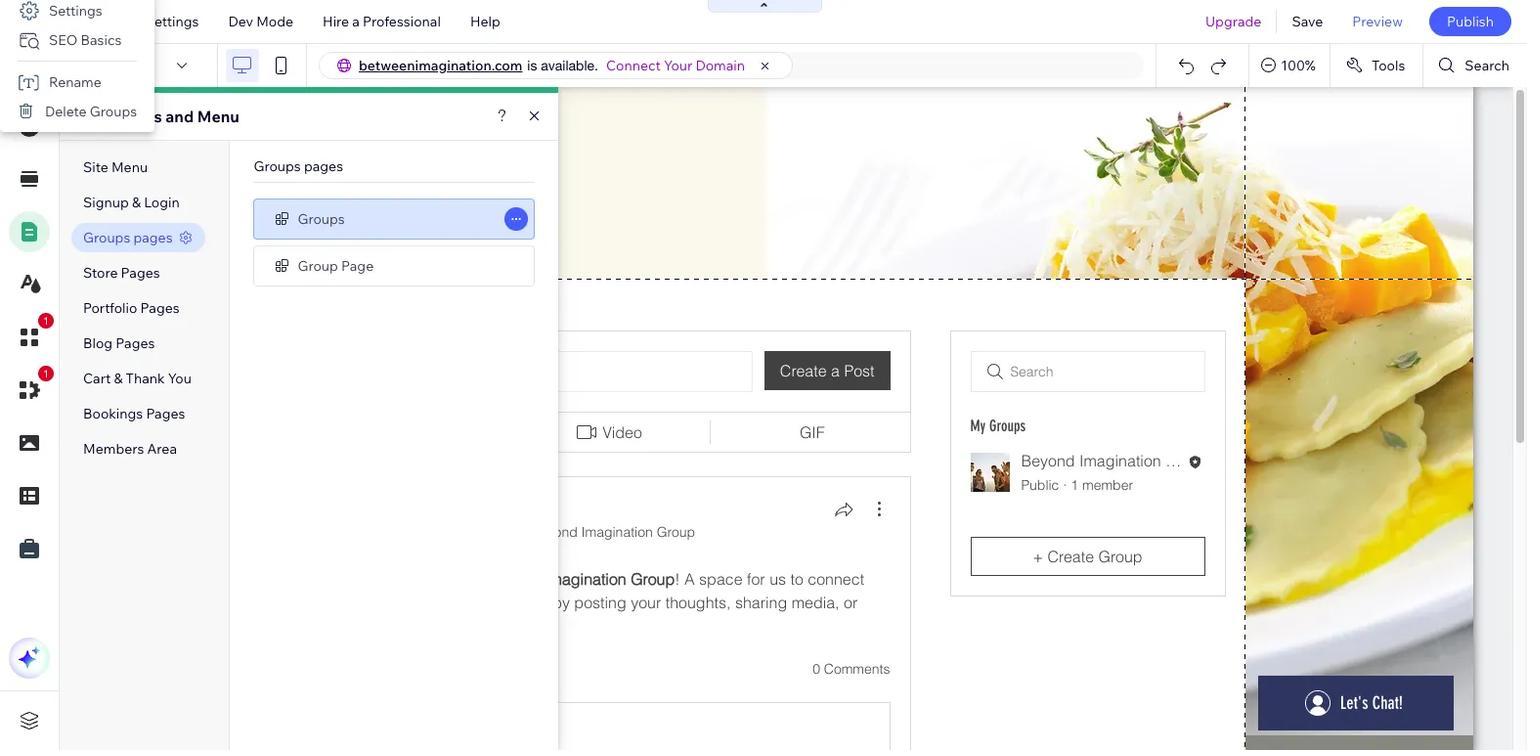 Task type: describe. For each thing, give the bounding box(es) containing it.
thank
[[126, 370, 165, 387]]

signup & login
[[83, 194, 180, 211]]

is available. connect your domain
[[528, 57, 745, 74]]

and
[[166, 107, 194, 126]]

pages for portfolio
[[140, 299, 180, 317]]

delete groups
[[45, 103, 137, 120]]

upgrade
[[1206, 13, 1262, 30]]

1 horizontal spatial settings
[[146, 13, 199, 30]]

store pages
[[83, 264, 160, 282]]

members
[[83, 440, 144, 458]]

search button
[[1425, 44, 1528, 87]]

seo basics
[[49, 31, 122, 49]]

bookings
[[83, 405, 143, 423]]

0 horizontal spatial settings
[[49, 2, 102, 20]]

pages for blog
[[116, 335, 155, 352]]

you
[[168, 370, 192, 387]]

tools button
[[1331, 44, 1424, 87]]

cart & thank you
[[83, 370, 192, 387]]

1 horizontal spatial pages
[[304, 157, 343, 175]]

basics
[[81, 31, 122, 49]]

signup
[[83, 194, 129, 211]]

tools
[[1372, 57, 1406, 74]]

0 vertical spatial groups pages
[[254, 157, 343, 175]]

help
[[470, 13, 501, 30]]

save button
[[1278, 0, 1338, 43]]

is
[[528, 58, 537, 73]]

group page
[[298, 257, 374, 274]]

dev
[[228, 13, 253, 30]]

pages for site
[[117, 107, 162, 126]]

login
[[144, 194, 180, 211]]

bookings pages
[[83, 405, 185, 423]]

publish button
[[1430, 7, 1512, 36]]

dev mode
[[228, 13, 294, 30]]

a
[[352, 13, 360, 30]]

site for site
[[91, 13, 116, 30]]

save
[[1293, 13, 1324, 30]]

site pages and menu
[[83, 107, 240, 126]]

portfolio pages
[[83, 299, 180, 317]]



Task type: vqa. For each thing, say whether or not it's contained in the screenshot.
Shadow
no



Task type: locate. For each thing, give the bounding box(es) containing it.
pages
[[304, 157, 343, 175], [133, 229, 173, 246]]

preview button
[[1338, 0, 1418, 43]]

available.
[[541, 58, 599, 73]]

pages
[[117, 107, 162, 126], [121, 264, 160, 282], [140, 299, 180, 317], [116, 335, 155, 352], [146, 405, 185, 423]]

& for cart
[[114, 370, 123, 387]]

& for signup
[[132, 194, 141, 211]]

& right cart
[[114, 370, 123, 387]]

your
[[664, 57, 693, 74]]

menu
[[197, 107, 240, 126], [111, 158, 148, 176]]

menu up signup & login
[[111, 158, 148, 176]]

settings up seo basics at top left
[[49, 2, 102, 20]]

2 vertical spatial site
[[83, 158, 108, 176]]

pages right the portfolio
[[140, 299, 180, 317]]

blog
[[83, 335, 113, 352]]

seo
[[49, 31, 78, 49]]

settings
[[49, 2, 102, 20], [146, 13, 199, 30]]

site menu
[[83, 158, 148, 176]]

professional
[[363, 13, 441, 30]]

1 vertical spatial groups pages
[[83, 229, 173, 246]]

cart
[[83, 370, 111, 387]]

site for site pages and menu
[[83, 107, 113, 126]]

area
[[147, 440, 177, 458]]

domain
[[696, 57, 745, 74]]

1 vertical spatial menu
[[111, 158, 148, 176]]

site down rename
[[83, 107, 113, 126]]

portfolio
[[83, 299, 137, 317]]

1 horizontal spatial menu
[[197, 107, 240, 126]]

pages up area
[[146, 405, 185, 423]]

connect
[[606, 57, 661, 74]]

betweenimagination.com
[[359, 57, 523, 74]]

rename
[[49, 73, 102, 91]]

pages up portfolio pages
[[121, 264, 160, 282]]

1 vertical spatial &
[[114, 370, 123, 387]]

blog pages
[[83, 335, 155, 352]]

site up basics
[[91, 13, 116, 30]]

0 horizontal spatial menu
[[111, 158, 148, 176]]

1 vertical spatial site
[[83, 107, 113, 126]]

0 horizontal spatial pages
[[133, 229, 173, 246]]

1 horizontal spatial groups pages
[[254, 157, 343, 175]]

publish
[[1448, 13, 1495, 30]]

search
[[1466, 57, 1510, 74]]

&
[[132, 194, 141, 211], [114, 370, 123, 387]]

pages up the cart & thank you
[[116, 335, 155, 352]]

pages for store
[[121, 264, 160, 282]]

hire
[[323, 13, 349, 30]]

site for site menu
[[83, 158, 108, 176]]

& left login
[[132, 194, 141, 211]]

site up signup
[[83, 158, 108, 176]]

pages left and
[[117, 107, 162, 126]]

0 horizontal spatial groups pages
[[83, 229, 173, 246]]

settings left dev
[[146, 13, 199, 30]]

groups
[[74, 57, 121, 74], [90, 103, 137, 120], [254, 157, 301, 175], [298, 210, 345, 227], [83, 229, 130, 246]]

site
[[91, 13, 116, 30], [83, 107, 113, 126], [83, 158, 108, 176]]

0 vertical spatial pages
[[304, 157, 343, 175]]

0 vertical spatial &
[[132, 194, 141, 211]]

menu right and
[[197, 107, 240, 126]]

preview
[[1353, 13, 1404, 30]]

1 vertical spatial pages
[[133, 229, 173, 246]]

pages for bookings
[[146, 405, 185, 423]]

0 vertical spatial site
[[91, 13, 116, 30]]

delete
[[45, 103, 87, 120]]

100% button
[[1250, 44, 1330, 87]]

page
[[341, 257, 374, 274]]

members area
[[83, 440, 177, 458]]

hire a professional
[[323, 13, 441, 30]]

0 horizontal spatial &
[[114, 370, 123, 387]]

1 horizontal spatial &
[[132, 194, 141, 211]]

group
[[298, 257, 338, 274]]

mode
[[256, 13, 294, 30]]

store
[[83, 264, 118, 282]]

100%
[[1282, 57, 1316, 74]]

groups pages
[[254, 157, 343, 175], [83, 229, 173, 246]]

0 vertical spatial menu
[[197, 107, 240, 126]]



